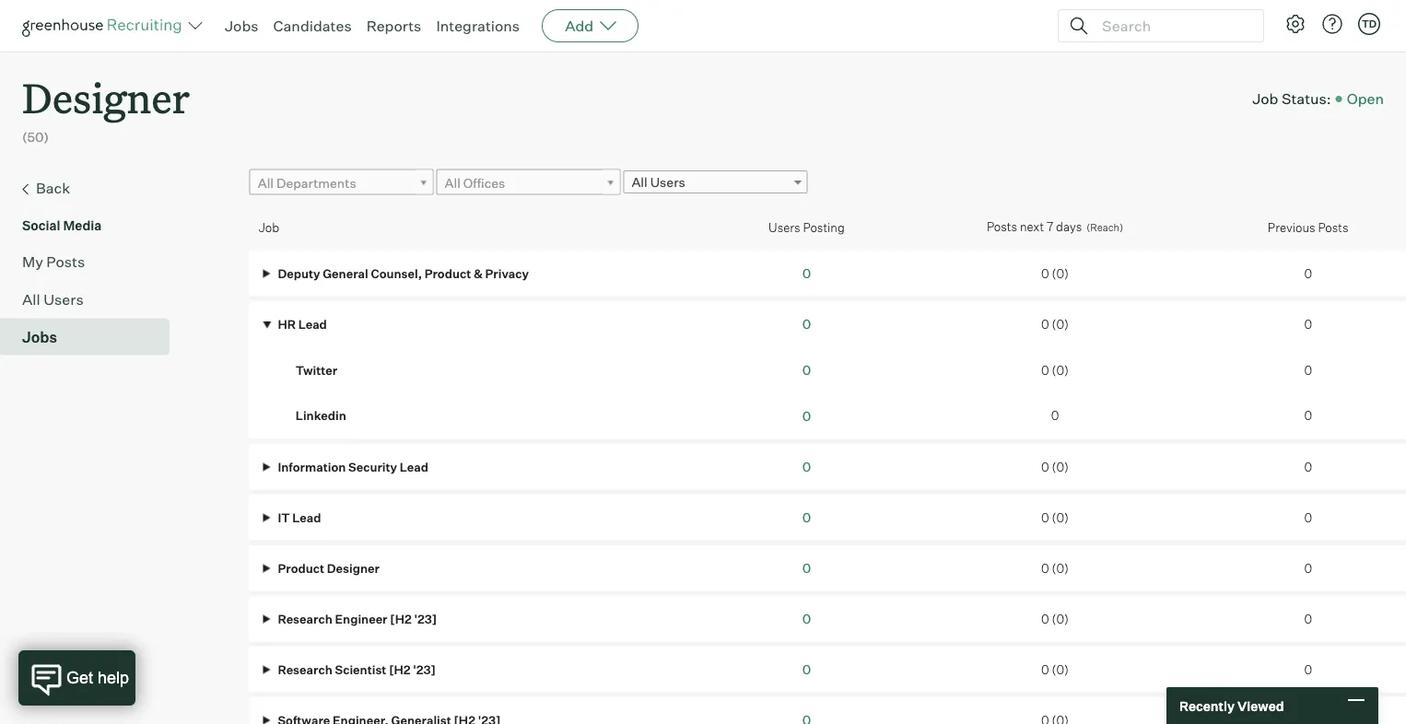 Task type: vqa. For each thing, say whether or not it's contained in the screenshot.
Only users with the necessary permissions will see the full report
no



Task type: describe. For each thing, give the bounding box(es) containing it.
td button
[[1359, 13, 1381, 35]]

(0) for deputy general counsel, product & privacy
[[1052, 266, 1069, 281]]

security
[[348, 459, 397, 474]]

information
[[278, 459, 346, 474]]

Search text field
[[1098, 12, 1247, 39]]

my posts
[[22, 252, 85, 271]]

1 vertical spatial users
[[769, 220, 801, 235]]

&
[[474, 266, 483, 281]]

0 (0) for research scientist [h2 '23]
[[1042, 662, 1069, 677]]

0 horizontal spatial jobs link
[[22, 326, 162, 348]]

integrations link
[[436, 17, 520, 35]]

7
[[1047, 220, 1054, 234]]

(0) for it lead
[[1052, 510, 1069, 525]]

0 horizontal spatial product
[[278, 561, 324, 576]]

information security lead
[[275, 459, 429, 474]]

recently viewed
[[1180, 698, 1285, 714]]

[h2 for scientist
[[389, 662, 411, 677]]

all departments
[[258, 175, 356, 191]]

candidates link
[[273, 17, 352, 35]]

reports link
[[367, 17, 422, 35]]

1 horizontal spatial designer
[[327, 561, 380, 576]]

twitter
[[296, 363, 338, 377]]

0 link for it lead
[[803, 509, 811, 526]]

0 link for research scientist [h2 '23]
[[803, 662, 811, 678]]

offices
[[463, 175, 505, 191]]

it lead
[[275, 510, 321, 525]]

add button
[[542, 9, 639, 42]]

0 horizontal spatial 0 0 0
[[803, 316, 811, 424]]

hr
[[278, 317, 296, 332]]

research for engineer
[[278, 612, 333, 626]]

0 link for research engineer [h2 '23]
[[803, 611, 811, 627]]

0 link for product designer
[[803, 560, 811, 576]]

[h2 for engineer
[[390, 612, 412, 626]]

status:
[[1282, 89, 1332, 108]]

2 0 (0) from the top
[[1042, 317, 1069, 332]]

back link
[[22, 177, 162, 201]]

3 0 (0) from the top
[[1042, 363, 1069, 377]]

2 0 link from the top
[[803, 316, 811, 332]]

social media
[[22, 217, 102, 233]]

td
[[1362, 18, 1377, 30]]

posts for previous posts
[[1319, 220, 1349, 235]]

deputy
[[278, 266, 320, 281]]

previous
[[1268, 220, 1316, 235]]

integrations
[[436, 17, 520, 35]]

0 (0) for it lead
[[1042, 510, 1069, 525]]

'23] for research scientist [h2 '23]
[[413, 662, 436, 677]]

users posting
[[769, 220, 845, 235]]

jobs inside jobs link
[[22, 328, 57, 346]]

counsel,
[[371, 266, 422, 281]]

all departments link
[[250, 169, 434, 196]]

3 (0) from the top
[[1052, 363, 1069, 377]]

1 horizontal spatial all users link
[[623, 171, 808, 194]]

td button
[[1355, 9, 1384, 39]]

0 (0) for information security lead
[[1042, 459, 1069, 474]]

open
[[1347, 89, 1384, 108]]

all offices link
[[437, 169, 621, 196]]

(50)
[[22, 129, 49, 145]]

job status:
[[1253, 89, 1332, 108]]

users for left the all users link
[[43, 290, 84, 308]]

greenhouse recruiting image
[[22, 15, 188, 37]]

3 0 link from the top
[[803, 362, 811, 378]]

linkedin
[[296, 408, 346, 423]]

reports
[[367, 17, 422, 35]]

general
[[323, 266, 368, 281]]

departments
[[277, 175, 356, 191]]

(0) for information security lead
[[1052, 459, 1069, 474]]

all offices
[[445, 175, 505, 191]]

my posts link
[[22, 250, 162, 273]]

candidates
[[273, 17, 352, 35]]



Task type: locate. For each thing, give the bounding box(es) containing it.
5 0 (0) from the top
[[1042, 510, 1069, 525]]

0 vertical spatial all users link
[[623, 171, 808, 194]]

engineer
[[335, 612, 388, 626]]

posts left "next"
[[987, 220, 1018, 234]]

all for all offices link
[[445, 175, 461, 191]]

all for all departments link
[[258, 175, 274, 191]]

(0) for product designer
[[1052, 561, 1069, 576]]

all users
[[632, 174, 686, 191], [22, 290, 84, 308]]

1 vertical spatial designer
[[327, 561, 380, 576]]

1 research from the top
[[278, 612, 333, 626]]

1 vertical spatial all users link
[[22, 288, 162, 310]]

6 0 link from the top
[[803, 509, 811, 526]]

4 (0) from the top
[[1052, 459, 1069, 474]]

1 horizontal spatial 0 0 0
[[1305, 317, 1313, 423]]

product down it lead
[[278, 561, 324, 576]]

hr lead
[[275, 317, 327, 332]]

designer link
[[22, 52, 190, 128]]

all for rightmost the all users link
[[632, 174, 648, 191]]

social
[[22, 217, 60, 233]]

product designer
[[275, 561, 380, 576]]

1 vertical spatial all users
[[22, 290, 84, 308]]

4 0 (0) from the top
[[1042, 459, 1069, 474]]

'23] right scientist
[[413, 662, 436, 677]]

(0)
[[1052, 266, 1069, 281], [1052, 317, 1069, 332], [1052, 363, 1069, 377], [1052, 459, 1069, 474], [1052, 510, 1069, 525], [1052, 561, 1069, 576], [1052, 612, 1069, 626], [1052, 662, 1069, 677]]

1 (0) from the top
[[1052, 266, 1069, 281]]

0 (0) for product designer
[[1042, 561, 1069, 576]]

0 vertical spatial research
[[278, 612, 333, 626]]

5 0 link from the top
[[803, 459, 811, 475]]

users
[[650, 174, 686, 191], [769, 220, 801, 235], [43, 290, 84, 308]]

0 (0)
[[1042, 266, 1069, 281], [1042, 317, 1069, 332], [1042, 363, 1069, 377], [1042, 459, 1069, 474], [1042, 510, 1069, 525], [1042, 561, 1069, 576], [1042, 612, 1069, 626], [1042, 662, 1069, 677]]

research left scientist
[[278, 662, 333, 677]]

0 link
[[803, 265, 811, 281], [803, 316, 811, 332], [803, 362, 811, 378], [803, 408, 811, 424], [803, 459, 811, 475], [803, 509, 811, 526], [803, 560, 811, 576], [803, 611, 811, 627], [803, 662, 811, 678]]

add
[[565, 17, 594, 35]]

7 0 (0) from the top
[[1042, 612, 1069, 626]]

1 0 link from the top
[[803, 265, 811, 281]]

designer up research engineer [h2 '23]
[[327, 561, 380, 576]]

lead right security
[[400, 459, 429, 474]]

product
[[425, 266, 471, 281], [278, 561, 324, 576]]

jobs link
[[225, 17, 259, 35], [22, 326, 162, 348]]

1 horizontal spatial all users
[[632, 174, 686, 191]]

'23] for research engineer [h2 '23]
[[414, 612, 437, 626]]

0 (0) for research engineer [h2 '23]
[[1042, 612, 1069, 626]]

posts
[[987, 220, 1018, 234], [1319, 220, 1349, 235], [46, 252, 85, 271]]

'23] right engineer
[[414, 612, 437, 626]]

viewed
[[1238, 698, 1285, 714]]

all users link
[[623, 171, 808, 194], [22, 288, 162, 310]]

8 (0) from the top
[[1052, 662, 1069, 677]]

2 (0) from the top
[[1052, 317, 1069, 332]]

media
[[63, 217, 102, 233]]

1 horizontal spatial posts
[[987, 220, 1018, 234]]

lead for it lead
[[293, 510, 321, 525]]

2 vertical spatial users
[[43, 290, 84, 308]]

'23]
[[414, 612, 437, 626], [413, 662, 436, 677]]

jobs
[[225, 17, 259, 35], [22, 328, 57, 346]]

8 0 (0) from the top
[[1042, 662, 1069, 677]]

0 0 0
[[803, 316, 811, 424], [1305, 317, 1313, 423]]

job for job status:
[[1253, 89, 1279, 108]]

previous posts
[[1268, 220, 1349, 235]]

all for left the all users link
[[22, 290, 40, 308]]

0 link for deputy general counsel, product & privacy
[[803, 265, 811, 281]]

1 vertical spatial [h2
[[389, 662, 411, 677]]

0 vertical spatial lead
[[298, 317, 327, 332]]

jobs link left candidates
[[225, 17, 259, 35]]

7 0 link from the top
[[803, 560, 811, 576]]

all users for rightmost the all users link
[[632, 174, 686, 191]]

my
[[22, 252, 43, 271]]

research down product designer
[[278, 612, 333, 626]]

posts next 7 days (reach)
[[987, 220, 1124, 234]]

all
[[632, 174, 648, 191], [258, 175, 274, 191], [445, 175, 461, 191], [22, 290, 40, 308]]

4 0 link from the top
[[803, 408, 811, 424]]

0 vertical spatial jobs
[[225, 17, 259, 35]]

all users for left the all users link
[[22, 290, 84, 308]]

1 0 (0) from the top
[[1042, 266, 1069, 281]]

0 vertical spatial job
[[1253, 89, 1279, 108]]

[h2 right scientist
[[389, 662, 411, 677]]

0 horizontal spatial job
[[259, 220, 279, 235]]

lead right the it
[[293, 510, 321, 525]]

2 research from the top
[[278, 662, 333, 677]]

0 vertical spatial product
[[425, 266, 471, 281]]

(0) for research scientist [h2 '23]
[[1052, 662, 1069, 677]]

0 vertical spatial [h2
[[390, 612, 412, 626]]

next
[[1020, 220, 1044, 234]]

job
[[1253, 89, 1279, 108], [259, 220, 279, 235]]

6 (0) from the top
[[1052, 561, 1069, 576]]

job for job
[[259, 220, 279, 235]]

2 horizontal spatial posts
[[1319, 220, 1349, 235]]

1 vertical spatial product
[[278, 561, 324, 576]]

designer
[[22, 70, 190, 124], [327, 561, 380, 576]]

it
[[278, 510, 290, 525]]

[h2
[[390, 612, 412, 626], [389, 662, 411, 677]]

1 horizontal spatial job
[[1253, 89, 1279, 108]]

users for rightmost the all users link
[[650, 174, 686, 191]]

product left '&'
[[425, 266, 471, 281]]

0
[[803, 265, 811, 281], [1042, 266, 1050, 281], [1305, 266, 1313, 281], [803, 316, 811, 332], [1042, 317, 1050, 332], [1305, 317, 1313, 332], [803, 362, 811, 378], [1042, 363, 1050, 377], [1305, 363, 1313, 377], [803, 408, 811, 424], [1051, 408, 1059, 423], [1305, 408, 1313, 423], [803, 459, 811, 475], [1042, 459, 1050, 474], [1305, 459, 1313, 474], [803, 509, 811, 526], [1042, 510, 1050, 525], [1305, 510, 1313, 525], [803, 560, 811, 576], [1042, 561, 1050, 576], [1305, 561, 1313, 576], [803, 611, 811, 627], [1042, 612, 1050, 626], [1305, 612, 1313, 626], [803, 662, 811, 678], [1042, 662, 1050, 677], [1305, 662, 1313, 677]]

2 vertical spatial lead
[[293, 510, 321, 525]]

designer (50)
[[22, 70, 190, 145]]

designer down greenhouse recruiting image
[[22, 70, 190, 124]]

0 vertical spatial all users
[[632, 174, 686, 191]]

0 horizontal spatial users
[[43, 290, 84, 308]]

research scientist [h2 '23]
[[275, 662, 436, 677]]

lead
[[298, 317, 327, 332], [400, 459, 429, 474], [293, 510, 321, 525]]

6 0 (0) from the top
[[1042, 561, 1069, 576]]

deputy general counsel, product & privacy
[[275, 266, 529, 281]]

0 horizontal spatial posts
[[46, 252, 85, 271]]

1 horizontal spatial jobs
[[225, 17, 259, 35]]

1 vertical spatial '23]
[[413, 662, 436, 677]]

scientist
[[335, 662, 387, 677]]

1 horizontal spatial users
[[650, 174, 686, 191]]

research
[[278, 612, 333, 626], [278, 662, 333, 677]]

1 vertical spatial job
[[259, 220, 279, 235]]

jobs left candidates
[[225, 17, 259, 35]]

1 horizontal spatial jobs link
[[225, 17, 259, 35]]

research engineer [h2 '23]
[[275, 612, 437, 626]]

5 (0) from the top
[[1052, 510, 1069, 525]]

job left status:
[[1253, 89, 1279, 108]]

1 vertical spatial research
[[278, 662, 333, 677]]

0 horizontal spatial jobs
[[22, 328, 57, 346]]

2 horizontal spatial users
[[769, 220, 801, 235]]

(0) for research engineer [h2 '23]
[[1052, 612, 1069, 626]]

0 link for information security lead
[[803, 459, 811, 475]]

posts right previous
[[1319, 220, 1349, 235]]

jobs link down my posts link
[[22, 326, 162, 348]]

1 horizontal spatial product
[[425, 266, 471, 281]]

0 vertical spatial jobs link
[[225, 17, 259, 35]]

(reach)
[[1087, 221, 1124, 234]]

job up deputy
[[259, 220, 279, 235]]

0 vertical spatial '23]
[[414, 612, 437, 626]]

8 0 link from the top
[[803, 611, 811, 627]]

7 (0) from the top
[[1052, 612, 1069, 626]]

posts right my
[[46, 252, 85, 271]]

back
[[36, 179, 70, 197]]

1 vertical spatial lead
[[400, 459, 429, 474]]

lead right hr
[[298, 317, 327, 332]]

0 horizontal spatial designer
[[22, 70, 190, 124]]

posting
[[803, 220, 845, 235]]

configure image
[[1285, 13, 1307, 35]]

1 vertical spatial jobs
[[22, 328, 57, 346]]

0 vertical spatial designer
[[22, 70, 190, 124]]

days
[[1056, 220, 1082, 234]]

jobs down my
[[22, 328, 57, 346]]

recently
[[1180, 698, 1235, 714]]

research for scientist
[[278, 662, 333, 677]]

privacy
[[485, 266, 529, 281]]

1 vertical spatial jobs link
[[22, 326, 162, 348]]

0 horizontal spatial all users link
[[22, 288, 162, 310]]

[h2 right engineer
[[390, 612, 412, 626]]

0 (0) for deputy general counsel, product & privacy
[[1042, 266, 1069, 281]]

lead for hr lead
[[298, 317, 327, 332]]

0 vertical spatial users
[[650, 174, 686, 191]]

0 horizontal spatial all users
[[22, 290, 84, 308]]

posts for my posts
[[46, 252, 85, 271]]

9 0 link from the top
[[803, 662, 811, 678]]



